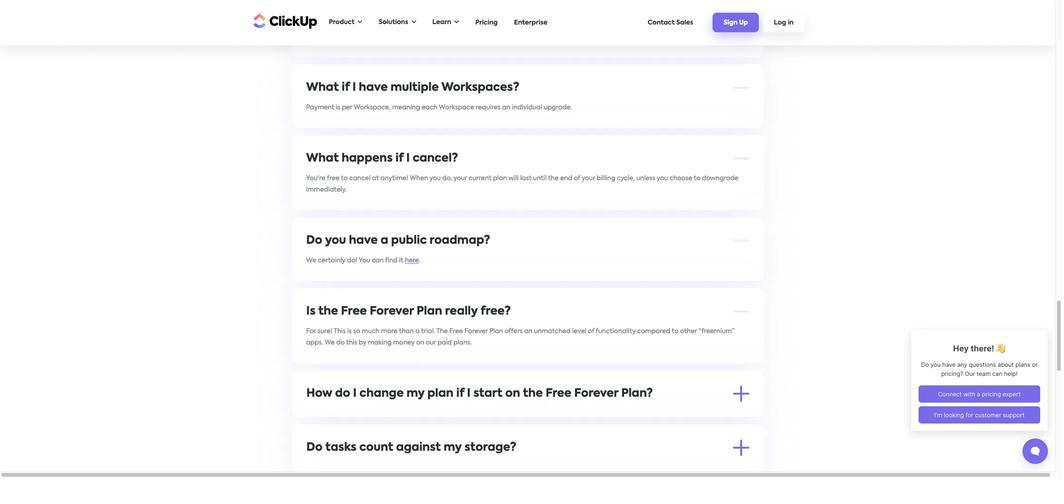 Task type: locate. For each thing, give the bounding box(es) containing it.
1 vertical spatial do
[[306, 442, 323, 454]]

1 vertical spatial billing
[[452, 410, 471, 417]]

on right the "based"
[[486, 22, 494, 28]]

enterprise
[[514, 19, 548, 26]]

to
[[655, 22, 662, 28], [341, 175, 348, 181], [694, 175, 701, 181], [672, 328, 679, 335], [489, 410, 495, 417]]

1 do from the top
[[306, 235, 323, 246]]

any
[[586, 22, 598, 28]]

find
[[386, 257, 398, 264]]

of right end
[[574, 175, 581, 181]]

do you have a public roadmap?
[[306, 235, 491, 246]]

change
[[360, 388, 404, 400]]

0 vertical spatial plan
[[494, 175, 507, 181]]

0 vertical spatial at
[[404, 22, 411, 28]]

is left the per
[[336, 104, 341, 111]]

a
[[412, 22, 417, 28], [381, 235, 389, 246], [416, 328, 420, 335], [373, 410, 377, 417], [425, 410, 429, 417]]

2 horizontal spatial free
[[546, 388, 572, 400]]

plan up trial.
[[417, 306, 443, 317]]

do left this
[[337, 340, 345, 346]]

1 vertical spatial of
[[588, 328, 595, 335]]

an
[[503, 104, 511, 111], [525, 328, 533, 335]]

plan
[[494, 175, 507, 181], [428, 388, 454, 400]]

0 vertical spatial my
[[407, 388, 425, 400]]

a up can
[[381, 235, 389, 246]]

have
[[359, 82, 388, 93], [349, 235, 378, 246]]

2 horizontal spatial if
[[456, 388, 464, 400]]

an right 'offers'
[[525, 328, 533, 335]]

0 horizontal spatial users
[[615, 22, 631, 28]]

0 horizontal spatial at
[[372, 175, 379, 181]]

1 vertical spatial free
[[450, 328, 463, 335]]

1 horizontal spatial free
[[450, 328, 463, 335]]

1 vertical spatial plan
[[490, 328, 503, 335]]

forever up the plans.
[[465, 328, 488, 335]]

and left payment
[[582, 410, 594, 417]]

0 horizontal spatial paid
[[438, 340, 452, 346]]

plan inside you're free to cancel at anytime! when you do, your current plan will last until the end of your billing cycle, unless you choose to downgrade immediately.
[[494, 175, 507, 181]]

you're free to cancel at anytime! when you do, your current plan will last until the end of your billing cycle, unless you choose to downgrade immediately.
[[306, 175, 739, 193]]

how
[[306, 388, 332, 400]]

0 horizontal spatial we
[[306, 257, 317, 264]]

and
[[362, 33, 374, 40], [582, 410, 594, 417]]

i up when
[[407, 153, 410, 164]]

paid
[[600, 22, 614, 28], [438, 340, 452, 346]]

0 vertical spatial an
[[503, 104, 511, 111]]

a left team,
[[373, 410, 377, 417]]

my up built
[[407, 388, 425, 400]]

if up the per
[[342, 82, 350, 93]]

free up plan,
[[546, 388, 572, 400]]

an right requires
[[503, 104, 511, 111]]

automatically
[[332, 22, 376, 28]]

i left start
[[467, 388, 471, 400]]

cycle,
[[617, 175, 635, 181], [562, 410, 580, 417]]

the up all
[[523, 388, 543, 400]]

have up 'we certainly do! you can find it here .'
[[349, 235, 378, 246]]

0 horizontal spatial in
[[536, 22, 541, 28]]

0 vertical spatial billing
[[597, 175, 616, 181]]

plan,
[[545, 410, 561, 417]]

at inside clickup automatically bills you at a prorated price based on the time left in your cycle for any paid users added to your workspace. paid users include members and internal guests.
[[404, 22, 411, 28]]

0 vertical spatial what
[[306, 82, 339, 93]]

plan up handy at the left bottom of page
[[428, 388, 454, 400]]

0 vertical spatial if
[[342, 82, 350, 93]]

what up you're
[[306, 153, 339, 164]]

and down automatically
[[362, 33, 374, 40]]

if up once you've created a team, we built a handy billing area to take care of all plan, cycle, and payment details.
[[456, 388, 464, 400]]

is
[[336, 104, 341, 111], [348, 328, 352, 335]]

to left "other"
[[672, 328, 679, 335]]

1 vertical spatial at
[[372, 175, 379, 181]]

cancel
[[350, 175, 371, 181]]

are
[[374, 465, 384, 471]]

0 vertical spatial free
[[341, 306, 367, 317]]

if up anytime!
[[396, 153, 404, 164]]

billing left area
[[452, 410, 471, 417]]

1 horizontal spatial forever
[[465, 328, 488, 335]]

forever
[[370, 306, 414, 317], [465, 328, 488, 335], [575, 388, 619, 400]]

plan
[[417, 306, 443, 317], [490, 328, 503, 335]]

will
[[509, 175, 519, 181]]

users right paid
[[732, 22, 748, 28]]

1 vertical spatial my
[[444, 442, 462, 454]]

0 vertical spatial is
[[336, 104, 341, 111]]

2 what from the top
[[306, 153, 339, 164]]

of
[[574, 175, 581, 181], [588, 328, 595, 335], [528, 410, 535, 417]]

i up workspace,
[[353, 82, 356, 93]]

the inside you're free to cancel at anytime! when you do, your current plan will last until the end of your billing cycle, unless you choose to downgrade immediately.
[[549, 175, 559, 181]]

in inside clickup automatically bills you at a prorated price based on the time left in your cycle for any paid users added to your workspace. paid users include members and internal guests.
[[536, 22, 541, 28]]

you're
[[306, 175, 326, 181]]

of inside for sure! this is so much more than a trial. the free forever plan offers an unmatched level of functionality compared to other "freemium" apps. we do this by making money on our paid plans.
[[588, 328, 595, 335]]

cycle, left unless on the top
[[617, 175, 635, 181]]

meaning
[[392, 104, 420, 111]]

1 vertical spatial on
[[417, 340, 425, 346]]

in right log
[[788, 20, 794, 26]]

0 vertical spatial on
[[486, 22, 494, 28]]

you right bills
[[391, 22, 402, 28]]

1 vertical spatial plan
[[428, 388, 454, 400]]

do for do you have a public roadmap?
[[306, 235, 323, 246]]

0 vertical spatial paid
[[600, 22, 614, 28]]

0 vertical spatial do
[[306, 235, 323, 246]]

log in
[[775, 20, 794, 26]]

to right added
[[655, 22, 662, 28]]

1 horizontal spatial at
[[404, 22, 411, 28]]

you right unless on the top
[[657, 175, 669, 181]]

2 vertical spatial if
[[456, 388, 464, 400]]

do
[[337, 340, 345, 346], [335, 388, 350, 400]]

plan left 'offers'
[[490, 328, 503, 335]]

users
[[615, 22, 631, 28], [732, 22, 748, 28]]

on
[[486, 22, 494, 28], [417, 340, 425, 346], [506, 388, 520, 400]]

what up payment
[[306, 82, 339, 93]]

on left our
[[417, 340, 425, 346]]

plan left will
[[494, 175, 507, 181]]

1 vertical spatial an
[[525, 328, 533, 335]]

up
[[740, 20, 749, 26]]

that
[[433, 465, 447, 471]]

1 horizontal spatial on
[[486, 22, 494, 28]]

0 vertical spatial of
[[574, 175, 581, 181]]

paid right any
[[600, 22, 614, 28]]

0 horizontal spatial on
[[417, 340, 425, 346]]

created
[[347, 410, 372, 417]]

a left trial.
[[416, 328, 420, 335]]

in right left
[[536, 22, 541, 28]]

at inside you're free to cancel at anytime! when you do, your current plan will last until the end of your billing cycle, unless you choose to downgrade immediately.
[[372, 175, 379, 181]]

2 horizontal spatial forever
[[575, 388, 619, 400]]

1 horizontal spatial paid
[[600, 22, 614, 28]]

cancel?
[[413, 153, 459, 164]]

what for what if i have multiple workspaces?
[[306, 82, 339, 93]]

1 horizontal spatial plan
[[494, 175, 507, 181]]

0 horizontal spatial forever
[[370, 306, 414, 317]]

of right level
[[588, 328, 595, 335]]

forever inside for sure! this is so much more than a trial. the free forever plan offers an unmatched level of functionality compared to other "freemium" apps. we do this by making money on our paid plans.
[[465, 328, 488, 335]]

the inside clickup automatically bills you at a prorated price based on the time left in your cycle for any paid users added to your workspace. paid users include members and internal guests.
[[496, 22, 506, 28]]

on up the care
[[506, 388, 520, 400]]

1 horizontal spatial is
[[348, 328, 352, 335]]

at up guests.
[[404, 22, 411, 28]]

1 horizontal spatial billing
[[597, 175, 616, 181]]

free up so
[[341, 306, 367, 317]]

1 horizontal spatial of
[[574, 175, 581, 181]]

1 horizontal spatial an
[[525, 328, 533, 335]]

for sure! this is so much more than a trial. the free forever plan offers an unmatched level of functionality compared to other "freemium" apps. we do this by making money on our paid plans.
[[306, 328, 735, 346]]

do up certainly
[[306, 235, 323, 246]]

pricing link
[[471, 15, 503, 30]]

things
[[412, 465, 432, 471]]

have up workspace,
[[359, 82, 388, 93]]

no!
[[306, 465, 317, 471]]

1 vertical spatial if
[[396, 153, 404, 164]]

individual
[[512, 104, 543, 111]]

2 do from the top
[[306, 442, 323, 454]]

paid down the
[[438, 340, 452, 346]]

1 horizontal spatial my
[[444, 442, 462, 454]]

do up you've
[[335, 388, 350, 400]]

the left end
[[549, 175, 559, 181]]

only
[[398, 465, 411, 471]]

care
[[513, 410, 527, 417]]

1 users from the left
[[615, 22, 631, 28]]

1 vertical spatial we
[[325, 340, 335, 346]]

1 what from the top
[[306, 82, 339, 93]]

0 horizontal spatial plan
[[417, 306, 443, 317]]

0 vertical spatial and
[[362, 33, 374, 40]]

1 horizontal spatial plan
[[490, 328, 503, 335]]

the left time
[[496, 22, 506, 28]]

start
[[474, 388, 503, 400]]

1 vertical spatial what
[[306, 153, 339, 164]]

1 vertical spatial forever
[[465, 328, 488, 335]]

you
[[391, 22, 402, 28], [430, 175, 441, 181], [657, 175, 669, 181], [325, 235, 346, 246]]

0 horizontal spatial and
[[362, 33, 374, 40]]

level
[[573, 328, 587, 335]]

what for what happens if i cancel?
[[306, 153, 339, 164]]

forever up more
[[370, 306, 414, 317]]

the
[[437, 328, 448, 335]]

forever up payment
[[575, 388, 619, 400]]

free
[[327, 175, 340, 181]]

2 vertical spatial forever
[[575, 388, 619, 400]]

1 horizontal spatial we
[[325, 340, 335, 346]]

1 horizontal spatial cycle,
[[617, 175, 635, 181]]

at for a
[[404, 22, 411, 28]]

all
[[536, 410, 544, 417]]

do
[[306, 235, 323, 246], [306, 442, 323, 454]]

other
[[681, 328, 698, 335]]

sign up
[[724, 20, 749, 26]]

billing left unless on the top
[[597, 175, 616, 181]]

a right built
[[425, 410, 429, 417]]

trial.
[[421, 328, 435, 335]]

0 horizontal spatial my
[[407, 388, 425, 400]]

1 vertical spatial cycle,
[[562, 410, 580, 417]]

at right cancel
[[372, 175, 379, 181]]

0 vertical spatial do
[[337, 340, 345, 346]]

we inside for sure! this is so much more than a trial. the free forever plan offers an unmatched level of functionality compared to other "freemium" apps. we do this by making money on our paid plans.
[[325, 340, 335, 346]]

of left all
[[528, 410, 535, 417]]

we certainly do! you can find it here .
[[306, 257, 421, 264]]

if
[[342, 82, 350, 93], [396, 153, 404, 164], [456, 388, 464, 400]]

learn
[[433, 19, 452, 25]]

2 vertical spatial free
[[546, 388, 572, 400]]

my up affect
[[444, 442, 462, 454]]

do,
[[443, 175, 452, 181]]

what
[[306, 82, 339, 93], [306, 153, 339, 164]]

i up created
[[353, 388, 357, 400]]

paid inside for sure! this is so much more than a trial. the free forever plan offers an unmatched level of functionality compared to other "freemium" apps. we do this by making money on our paid plans.
[[438, 340, 452, 346]]

0 vertical spatial we
[[306, 257, 317, 264]]

count
[[359, 442, 393, 454]]

1 vertical spatial paid
[[438, 340, 452, 346]]

we down sure! at the bottom of page
[[325, 340, 335, 346]]

1 vertical spatial do
[[335, 388, 350, 400]]

2 horizontal spatial of
[[588, 328, 595, 335]]

in
[[788, 20, 794, 26], [536, 22, 541, 28]]

once
[[306, 410, 323, 417]]

product button
[[325, 13, 367, 32]]

free inside for sure! this is so much more than a trial. the free forever plan offers an unmatched level of functionality compared to other "freemium" apps. we do this by making money on our paid plans.
[[450, 328, 463, 335]]

clickup
[[306, 22, 330, 28]]

1 horizontal spatial users
[[732, 22, 748, 28]]

free
[[341, 306, 367, 317], [450, 328, 463, 335], [546, 388, 572, 400]]

0 horizontal spatial of
[[528, 410, 535, 417]]

when
[[410, 175, 428, 181]]

my for storage?
[[444, 442, 462, 454]]

0 vertical spatial cycle,
[[617, 175, 635, 181]]

1 vertical spatial is
[[348, 328, 352, 335]]

1 horizontal spatial and
[[582, 410, 594, 417]]

learn button
[[428, 13, 464, 32]]

cycle, right plan,
[[562, 410, 580, 417]]

2 vertical spatial on
[[506, 388, 520, 400]]

do up no! in the bottom left of the page
[[306, 442, 323, 454]]

tasks
[[325, 442, 357, 454]]

compared
[[638, 328, 671, 335]]

no! file attachments are the only things that affect your team's storage.
[[306, 465, 533, 471]]

1 horizontal spatial if
[[396, 153, 404, 164]]

log in link
[[764, 13, 805, 32]]

free up the plans.
[[450, 328, 463, 335]]

a up guests.
[[412, 22, 417, 28]]

a inside clickup automatically bills you at a prorated price based on the time left in your cycle for any paid users added to your workspace. paid users include members and internal guests.
[[412, 22, 417, 28]]

once you've created a team, we built a handy billing area to take care of all plan, cycle, and payment details.
[[306, 410, 648, 417]]

anytime!
[[381, 175, 409, 181]]

on inside clickup automatically bills you at a prorated price based on the time left in your cycle for any paid users added to your workspace. paid users include members and internal guests.
[[486, 22, 494, 28]]

2 horizontal spatial on
[[506, 388, 520, 400]]

users left added
[[615, 22, 631, 28]]

is left so
[[348, 328, 352, 335]]

we left certainly
[[306, 257, 317, 264]]



Task type: describe. For each thing, give the bounding box(es) containing it.
built
[[410, 410, 424, 417]]

workspace
[[439, 104, 475, 111]]

you inside clickup automatically bills you at a prorated price based on the time left in your cycle for any paid users added to your workspace. paid users include members and internal guests.
[[391, 22, 402, 28]]

to left take
[[489, 410, 495, 417]]

contact sales button
[[644, 15, 698, 30]]

you up certainly
[[325, 235, 346, 246]]

guests.
[[402, 33, 424, 40]]

upgrade.
[[544, 104, 573, 111]]

paid inside clickup automatically bills you at a prorated price based on the time left in your cycle for any paid users added to your workspace. paid users include members and internal guests.
[[600, 22, 614, 28]]

do tasks count against my storage?
[[306, 442, 517, 454]]

what if i have multiple workspaces?
[[306, 82, 520, 93]]

much
[[362, 328, 380, 335]]

is the free forever plan really free?
[[306, 306, 511, 317]]

is inside for sure! this is so much more than a trial. the free forever plan offers an unmatched level of functionality compared to other "freemium" apps. we do this by making money on our paid plans.
[[348, 328, 352, 335]]

for
[[576, 22, 585, 28]]

free for plan
[[546, 388, 572, 400]]

by
[[359, 340, 367, 346]]

immediately.
[[306, 186, 347, 193]]

of inside you're free to cancel at anytime! when you do, your current plan will last until the end of your billing cycle, unless you choose to downgrade immediately.
[[574, 175, 581, 181]]

free?
[[481, 306, 511, 317]]

team's
[[484, 465, 505, 471]]

plan inside for sure! this is so much more than a trial. the free forever plan offers an unmatched level of functionality compared to other "freemium" apps. we do this by making money on our paid plans.
[[490, 328, 503, 335]]

0 horizontal spatial is
[[336, 104, 341, 111]]

file
[[319, 465, 330, 471]]

do for do tasks count against my storage?
[[306, 442, 323, 454]]

downgrade
[[703, 175, 739, 181]]

internal
[[376, 33, 400, 40]]

.
[[419, 257, 421, 264]]

0 horizontal spatial if
[[342, 82, 350, 93]]

per
[[342, 104, 353, 111]]

this
[[334, 328, 346, 335]]

you left do,
[[430, 175, 441, 181]]

your right affect
[[469, 465, 483, 471]]

than
[[399, 328, 414, 335]]

on for start
[[506, 388, 520, 400]]

"freemium"
[[699, 328, 735, 335]]

my for plan
[[407, 388, 425, 400]]

here link
[[405, 257, 419, 264]]

on inside for sure! this is so much more than a trial. the free forever plan offers an unmatched level of functionality compared to other "freemium" apps. we do this by making money on our paid plans.
[[417, 340, 425, 346]]

enterprise link
[[510, 15, 552, 30]]

do!
[[347, 257, 358, 264]]

you
[[359, 257, 370, 264]]

pricing
[[476, 19, 498, 26]]

2 users from the left
[[732, 22, 748, 28]]

bills
[[378, 22, 390, 28]]

our
[[426, 340, 436, 346]]

billing inside you're free to cancel at anytime! when you do, your current plan will last until the end of your billing cycle, unless you choose to downgrade immediately.
[[597, 175, 616, 181]]

prorated
[[418, 22, 446, 28]]

contact
[[648, 19, 675, 26]]

attachments
[[331, 465, 372, 471]]

members
[[331, 33, 360, 40]]

workspace.
[[678, 22, 715, 28]]

0 horizontal spatial billing
[[452, 410, 471, 417]]

0 horizontal spatial cycle,
[[562, 410, 580, 417]]

handy
[[431, 410, 451, 417]]

0 horizontal spatial plan
[[428, 388, 454, 400]]

making
[[368, 340, 392, 346]]

choose
[[670, 175, 693, 181]]

free for much
[[450, 328, 463, 335]]

plans.
[[454, 340, 472, 346]]

a inside for sure! this is so much more than a trial. the free forever plan offers an unmatched level of functionality compared to other "freemium" apps. we do this by making money on our paid plans.
[[416, 328, 420, 335]]

each
[[422, 104, 438, 111]]

to right choose
[[694, 175, 701, 181]]

based
[[465, 22, 485, 28]]

can
[[372, 257, 384, 264]]

payment
[[596, 410, 624, 417]]

at for anytime!
[[372, 175, 379, 181]]

sales
[[677, 19, 694, 26]]

your right do,
[[454, 175, 467, 181]]

we
[[399, 410, 408, 417]]

payment is per workspace, meaning each workspace requires an individual upgrade.
[[306, 104, 573, 111]]

to right free at the top of page
[[341, 175, 348, 181]]

the right is
[[319, 306, 338, 317]]

on for based
[[486, 22, 494, 28]]

paid
[[717, 22, 731, 28]]

clickup image
[[251, 12, 317, 29]]

forever for than
[[465, 328, 488, 335]]

storage.
[[507, 465, 533, 471]]

plan?
[[622, 388, 653, 400]]

do inside for sure! this is so much more than a trial. the free forever plan offers an unmatched level of functionality compared to other "freemium" apps. we do this by making money on our paid plans.
[[337, 340, 345, 346]]

really
[[445, 306, 478, 317]]

1 vertical spatial have
[[349, 235, 378, 246]]

sign up button
[[713, 13, 760, 32]]

unless
[[637, 175, 656, 181]]

forever for i
[[575, 388, 619, 400]]

an inside for sure! this is so much more than a trial. the free forever plan offers an unmatched level of functionality compared to other "freemium" apps. we do this by making money on our paid plans.
[[525, 328, 533, 335]]

0 horizontal spatial free
[[341, 306, 367, 317]]

current
[[469, 175, 492, 181]]

0 vertical spatial have
[[359, 82, 388, 93]]

take
[[497, 410, 511, 417]]

0 vertical spatial plan
[[417, 306, 443, 317]]

the right are
[[386, 465, 396, 471]]

workspaces?
[[442, 82, 520, 93]]

solutions button
[[374, 13, 421, 32]]

happens
[[342, 153, 393, 164]]

details.
[[626, 410, 648, 417]]

what happens if i cancel?
[[306, 153, 459, 164]]

storage?
[[465, 442, 517, 454]]

your left cycle
[[543, 22, 557, 28]]

your left workspace.
[[663, 22, 677, 28]]

your right end
[[582, 175, 596, 181]]

workspace,
[[354, 104, 391, 111]]

0 horizontal spatial an
[[503, 104, 511, 111]]

is
[[306, 306, 316, 317]]

log
[[775, 20, 787, 26]]

0 vertical spatial forever
[[370, 306, 414, 317]]

to inside for sure! this is so much more than a trial. the free forever plan offers an unmatched level of functionality compared to other "freemium" apps. we do this by making money on our paid plans.
[[672, 328, 679, 335]]

so
[[354, 328, 361, 335]]

contact sales
[[648, 19, 694, 26]]

for
[[306, 328, 316, 335]]

apps.
[[306, 340, 324, 346]]

here
[[405, 257, 419, 264]]

1 horizontal spatial in
[[788, 20, 794, 26]]

affect
[[448, 465, 468, 471]]

cycle, inside you're free to cancel at anytime! when you do, your current plan will last until the end of your billing cycle, unless you choose to downgrade immediately.
[[617, 175, 635, 181]]

team,
[[379, 410, 397, 417]]

this
[[346, 340, 358, 346]]

sure!
[[318, 328, 333, 335]]

and inside clickup automatically bills you at a prorated price based on the time left in your cycle for any paid users added to your workspace. paid users include members and internal guests.
[[362, 33, 374, 40]]

2 vertical spatial of
[[528, 410, 535, 417]]

1 vertical spatial and
[[582, 410, 594, 417]]

certainly
[[318, 257, 346, 264]]

to inside clickup automatically bills you at a prorated price based on the time left in your cycle for any paid users added to your workspace. paid users include members and internal guests.
[[655, 22, 662, 28]]



Task type: vqa. For each thing, say whether or not it's contained in the screenshot.
leftmost AI
no



